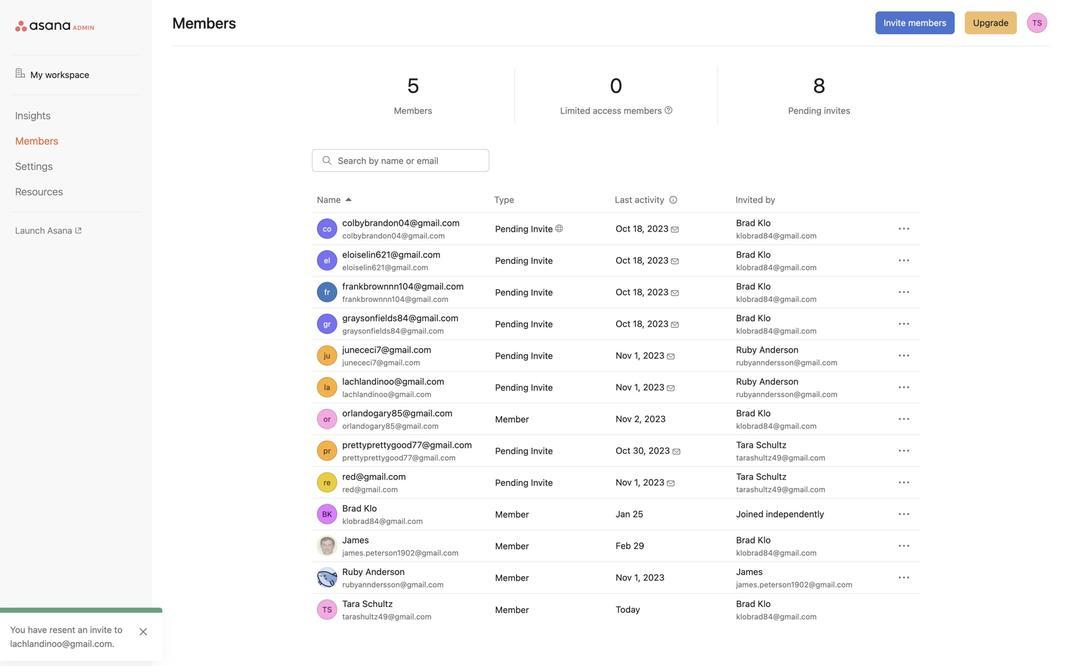 Task type: locate. For each thing, give the bounding box(es) containing it.
graysonfields84@gmail.com inside graysonfields84@gmail.com graysonfields84@gmail.com
[[343, 326, 444, 335]]

1 vertical spatial james
[[737, 567, 763, 577]]

junececi7@gmail.com up "lachlandinoo@gmail.com lachlandinoo@gmail.com"
[[343, 358, 420, 367]]

2 member from the top
[[496, 509, 529, 519]]

member for schultz
[[496, 604, 529, 615]]

7 show options image from the top
[[900, 509, 910, 519]]

ruby for junececi7@gmail.com
[[737, 344, 757, 355]]

2 vertical spatial tarashultz49@gmail.com
[[343, 612, 432, 621]]

0 horizontal spatial members
[[624, 105, 663, 116]]

james
[[343, 535, 369, 545], [737, 567, 763, 577]]

frankbrownnn104@gmail.com
[[343, 281, 464, 292], [343, 295, 449, 304]]

fr
[[325, 288, 330, 297]]

0 vertical spatial ruby
[[737, 344, 757, 355]]

2 vertical spatial ruby
[[343, 567, 363, 577]]

members
[[173, 14, 236, 32], [394, 105, 433, 116], [15, 135, 58, 147]]

asana
[[47, 225, 72, 236]]

0 vertical spatial tarashultz49@gmail.com
[[737, 453, 826, 462]]

0 vertical spatial frankbrownnn104@gmail.com
[[343, 281, 464, 292]]

nov 1, 2023 for red@gmail.com
[[616, 477, 665, 488]]

1 vertical spatial ruby anderson rubyanndersson@gmail.com
[[737, 376, 838, 399]]

james james.peterson1902@gmail.com
[[343, 535, 459, 557], [737, 567, 853, 589]]

3 oct from the top
[[616, 287, 631, 297]]

ra
[[322, 573, 332, 582]]

pending invite for lachlandinoo@gmail.com
[[496, 382, 553, 393]]

colbybrandon04@gmail.com down name button
[[343, 218, 460, 228]]

2 show options image from the top
[[900, 319, 910, 329]]

1 vertical spatial tara schultz tarashultz49@gmail.com
[[737, 471, 826, 494]]

oct for colbybrandon04@gmail.com
[[616, 223, 631, 234]]

1 orlandogary85@gmail.com from the top
[[343, 408, 453, 418]]

schultz
[[757, 440, 787, 450], [757, 471, 787, 482], [363, 599, 393, 609]]

oct 18, 2023 for frankbrownnn104@gmail.com
[[616, 287, 669, 297]]

prettyprettygood77@gmail.com
[[343, 440, 472, 450], [343, 453, 456, 462]]

orlandogary85@gmail.com down "lachlandinoo@gmail.com lachlandinoo@gmail.com"
[[343, 408, 453, 418]]

2 lachlandinoo@gmail.com from the top
[[343, 390, 432, 399]]

eloiselin621@gmail.com down colbybrandon04@gmail.com colbybrandon04@gmail.com
[[343, 249, 441, 260]]

junececi7@gmail.com down graysonfields84@gmail.com graysonfields84@gmail.com
[[343, 344, 432, 355]]

pending invite
[[496, 223, 553, 234], [496, 255, 553, 266], [496, 287, 553, 297], [496, 319, 553, 329], [496, 350, 553, 361], [496, 382, 553, 393], [496, 446, 553, 456], [496, 477, 553, 488]]

5 show options image from the top
[[900, 446, 910, 456]]

2023 for red@gmail.com
[[643, 477, 665, 488]]

invite
[[884, 17, 906, 28], [531, 223, 553, 234], [531, 255, 553, 266], [531, 287, 553, 297], [531, 319, 553, 329], [531, 350, 553, 361], [531, 382, 553, 393], [531, 446, 553, 456], [531, 477, 553, 488]]

18, for eloiselin621@gmail.com
[[633, 255, 645, 266]]

nov for lachlandinoo@gmail.com
[[616, 382, 632, 392]]

0 vertical spatial orlandogary85@gmail.com
[[343, 408, 453, 418]]

ruby anderson rubyanndersson@gmail.com for junececi7@gmail.com
[[737, 344, 838, 367]]

oct 30, 2023
[[616, 445, 670, 456]]

pending for red@gmail.com
[[496, 477, 529, 488]]

1 horizontal spatial members
[[909, 17, 947, 28]]

0 vertical spatial graysonfields84@gmail.com
[[343, 313, 459, 323]]

ts
[[1033, 18, 1043, 27], [323, 605, 332, 614]]

1 vertical spatial frankbrownnn104@gmail.com
[[343, 295, 449, 304]]

james.peterson1902@gmail.com
[[343, 548, 459, 557], [737, 580, 853, 589]]

brad klo klobrad84@gmail.com
[[737, 218, 817, 240], [737, 249, 817, 272], [737, 281, 817, 304], [737, 313, 817, 335], [737, 408, 817, 430], [343, 503, 423, 526], [737, 535, 817, 557], [737, 599, 817, 621]]

you
[[10, 625, 25, 635]]

or
[[324, 415, 331, 423]]

tara
[[737, 440, 754, 450], [737, 471, 754, 482], [343, 599, 360, 609]]

pending invite for red@gmail.com
[[496, 477, 553, 488]]

by
[[766, 194, 776, 205]]

junececi7@gmail.com
[[343, 344, 432, 355], [343, 358, 420, 367]]

2 nov 1, 2023 from the top
[[616, 382, 665, 392]]

2 vertical spatial rubyanndersson@gmail.com
[[343, 580, 444, 589]]

29
[[634, 541, 645, 551]]

oct
[[616, 223, 631, 234], [616, 255, 631, 266], [616, 287, 631, 297], [616, 318, 631, 329], [616, 445, 631, 456]]

1 red@gmail.com from the top
[[343, 471, 406, 482]]

4 show options image from the top
[[900, 414, 910, 424]]

3 1, from the top
[[635, 477, 641, 488]]

access
[[593, 105, 622, 116]]

graysonfields84@gmail.com up junececi7@gmail.com junececi7@gmail.com
[[343, 326, 444, 335]]

1 horizontal spatial james
[[737, 567, 763, 577]]

member for james.peterson1902@gmail.com
[[496, 541, 529, 551]]

5 pending invite from the top
[[496, 350, 553, 361]]

graysonfields84@gmail.com
[[343, 313, 459, 323], [343, 326, 444, 335]]

orlandogary85@gmail.com up prettyprettygood77@gmail.com prettyprettygood77@gmail.com
[[343, 422, 439, 430]]

1 vertical spatial red@gmail.com
[[343, 485, 398, 494]]

klo for orlandogary85@gmail.com
[[758, 408, 771, 418]]

3 nov 1, 2023 from the top
[[616, 477, 665, 488]]

show options image for brad klo
[[900, 509, 910, 519]]

1 vertical spatial orlandogary85@gmail.com
[[343, 422, 439, 430]]

18, for colbybrandon04@gmail.com
[[633, 223, 645, 234]]

brad klo klobrad84@gmail.com for eloiselin621@gmail.com
[[737, 249, 817, 272]]

1 horizontal spatial james james.peterson1902@gmail.com
[[737, 567, 853, 589]]

1 oct from the top
[[616, 223, 631, 234]]

show options image
[[900, 255, 910, 266], [900, 287, 910, 297], [900, 382, 910, 392], [900, 414, 910, 424], [900, 446, 910, 456], [900, 477, 910, 488], [900, 509, 910, 519]]

eloiselin621@gmail.com up frankbrownnn104@gmail.com frankbrownnn104@gmail.com
[[343, 263, 429, 272]]

3 show options image from the top
[[900, 382, 910, 392]]

prettyprettygood77@gmail.com up red@gmail.com red@gmail.com
[[343, 453, 456, 462]]

2 show options image from the top
[[900, 287, 910, 297]]

1 prettyprettygood77@gmail.com from the top
[[343, 440, 472, 450]]

1 1, from the top
[[635, 350, 641, 361]]

2 vertical spatial ruby anderson rubyanndersson@gmail.com
[[343, 567, 444, 589]]

2 oct 18, 2023 from the top
[[616, 255, 669, 266]]

klobrad84@gmail.com for frankbrownnn104@gmail.com
[[737, 295, 817, 304]]

3 show options image from the top
[[900, 351, 910, 361]]

0 vertical spatial anderson
[[760, 344, 799, 355]]

oct 18, 2023 for colbybrandon04@gmail.com
[[616, 223, 669, 234]]

1 vertical spatial eloiselin621@gmail.com
[[343, 263, 429, 272]]

1 member from the top
[[496, 414, 529, 424]]

pending invite for junececi7@gmail.com
[[496, 350, 553, 361]]

2 prettyprettygood77@gmail.com from the top
[[343, 453, 456, 462]]

eloiselin621@gmail.com
[[343, 249, 441, 260], [343, 263, 429, 272]]

klobrad84@gmail.com
[[737, 231, 817, 240], [737, 263, 817, 272], [737, 295, 817, 304], [737, 326, 817, 335], [737, 422, 817, 430], [343, 517, 423, 526], [737, 548, 817, 557], [737, 612, 817, 621]]

oct for graysonfields84@gmail.com
[[616, 318, 631, 329]]

klobrad84@gmail.com for orlandogary85@gmail.com
[[737, 422, 817, 430]]

0 vertical spatial schultz
[[757, 440, 787, 450]]

tara for oct 30, 2023
[[737, 440, 754, 450]]

2 18, from the top
[[633, 255, 645, 266]]

bk
[[322, 510, 332, 519]]

2 red@gmail.com from the top
[[343, 485, 398, 494]]

prettyprettygood77@gmail.com inside prettyprettygood77@gmail.com prettyprettygood77@gmail.com
[[343, 453, 456, 462]]

red@gmail.com right re
[[343, 485, 398, 494]]

member
[[496, 414, 529, 424], [496, 509, 529, 519], [496, 541, 529, 551], [496, 572, 529, 583], [496, 604, 529, 615]]

1 vertical spatial lachlandinoo@gmail.com
[[343, 390, 432, 399]]

1 nov 1, 2023 from the top
[[616, 350, 665, 361]]

colbybrandon04@gmail.com inside colbybrandon04@gmail.com colbybrandon04@gmail.com
[[343, 231, 445, 240]]

1 frankbrownnn104@gmail.com from the top
[[343, 281, 464, 292]]

pending for frankbrownnn104@gmail.com
[[496, 287, 529, 297]]

1 vertical spatial james.peterson1902@gmail.com
[[737, 580, 853, 589]]

brad klo klobrad84@gmail.com for orlandogary85@gmail.com
[[737, 408, 817, 430]]

5 show options image from the top
[[900, 573, 910, 583]]

show options image for james.peterson1902@gmail.com
[[900, 541, 910, 551]]

1 vertical spatial colbybrandon04@gmail.com
[[343, 231, 445, 240]]

4 oct 18, 2023 from the top
[[616, 318, 669, 329]]

james down "joined"
[[737, 567, 763, 577]]

close image
[[138, 627, 148, 637]]

lachlandinoo@gmail.com.
[[10, 639, 115, 649]]

upgrade button
[[966, 11, 1018, 34]]

feb
[[616, 541, 631, 551]]

18, for frankbrownnn104@gmail.com
[[633, 287, 645, 297]]

1 horizontal spatial members
[[173, 14, 236, 32]]

brad for colbybrandon04@gmail.com
[[737, 218, 756, 228]]

0 vertical spatial ts
[[1033, 18, 1043, 27]]

frankbrownnn104@gmail.com up graysonfields84@gmail.com graysonfields84@gmail.com
[[343, 295, 449, 304]]

show options image for orlandogary85@gmail.com
[[900, 414, 910, 424]]

1 vertical spatial junececi7@gmail.com
[[343, 358, 420, 367]]

1 nov from the top
[[616, 350, 632, 361]]

4 pending invite from the top
[[496, 319, 553, 329]]

eloiselin621@gmail.com inside eloiselin621@gmail.com eloiselin621@gmail.com
[[343, 263, 429, 272]]

2 colbybrandon04@gmail.com from the top
[[343, 231, 445, 240]]

18,
[[633, 223, 645, 234], [633, 255, 645, 266], [633, 287, 645, 297], [633, 318, 645, 329]]

2 junececi7@gmail.com from the top
[[343, 358, 420, 367]]

anderson
[[760, 344, 799, 355], [760, 376, 799, 387], [366, 567, 405, 577]]

5 oct from the top
[[616, 445, 631, 456]]

invite for frankbrownnn104@gmail.com
[[531, 287, 553, 297]]

0 vertical spatial eloiselin621@gmail.com
[[343, 249, 441, 260]]

lachlandinoo@gmail.com down junececi7@gmail.com junececi7@gmail.com
[[343, 376, 445, 387]]

1 vertical spatial tarashultz49@gmail.com
[[737, 485, 826, 494]]

2023 for prettyprettygood77@gmail.com
[[649, 445, 670, 456]]

0 vertical spatial members
[[909, 17, 947, 28]]

last
[[615, 194, 633, 205]]

show options image for eloiselin621@gmail.com
[[900, 255, 910, 266]]

lachlandinoo@gmail.com
[[343, 376, 445, 387], [343, 390, 432, 399]]

0 vertical spatial junececi7@gmail.com
[[343, 344, 432, 355]]

0 vertical spatial ruby anderson rubyanndersson@gmail.com
[[737, 344, 838, 367]]

brad klo klobrad84@gmail.com for tara schultz
[[737, 599, 817, 621]]

klo
[[758, 218, 771, 228], [758, 249, 771, 260], [758, 281, 771, 292], [758, 313, 771, 323], [758, 408, 771, 418], [364, 503, 377, 514], [758, 535, 771, 545], [758, 599, 771, 609]]

today
[[616, 604, 641, 615]]

workspace
[[45, 69, 89, 80]]

1 vertical spatial graysonfields84@gmail.com
[[343, 326, 444, 335]]

pending
[[789, 105, 822, 116], [496, 223, 529, 234], [496, 255, 529, 266], [496, 287, 529, 297], [496, 319, 529, 329], [496, 350, 529, 361], [496, 382, 529, 393], [496, 446, 529, 456], [496, 477, 529, 488]]

lachlandinoo@gmail.com lachlandinoo@gmail.com
[[343, 376, 445, 399]]

limited
[[561, 105, 591, 116]]

1 vertical spatial members
[[624, 105, 663, 116]]

pending for prettyprettygood77@gmail.com
[[496, 446, 529, 456]]

rubyanndersson@gmail.com
[[737, 358, 838, 367], [737, 390, 838, 399], [343, 580, 444, 589]]

tarashultz49@gmail.com
[[737, 453, 826, 462], [737, 485, 826, 494], [343, 612, 432, 621]]

members link
[[15, 133, 137, 148]]

5 member from the top
[[496, 604, 529, 615]]

oct 18, 2023 for graysonfields84@gmail.com
[[616, 318, 669, 329]]

graysonfields84@gmail.com down frankbrownnn104@gmail.com frankbrownnn104@gmail.com
[[343, 313, 459, 323]]

pending for colbybrandon04@gmail.com
[[496, 223, 529, 234]]

brad klo klobrad84@gmail.com for colbybrandon04@gmail.com
[[737, 218, 817, 240]]

0 vertical spatial members
[[173, 14, 236, 32]]

4 oct from the top
[[616, 318, 631, 329]]

1 vertical spatial ruby
[[737, 376, 757, 387]]

0 vertical spatial red@gmail.com
[[343, 471, 406, 482]]

oct for prettyprettygood77@gmail.com
[[616, 445, 631, 456]]

4 show options image from the top
[[900, 541, 910, 551]]

1 graysonfields84@gmail.com from the top
[[343, 313, 459, 323]]

rubyanndersson@gmail.com for junececi7@gmail.com
[[737, 358, 838, 367]]

2 vertical spatial tara
[[343, 599, 360, 609]]

6 pending invite from the top
[[496, 382, 553, 393]]

brad klo klobrad84@gmail.com for graysonfields84@gmail.com
[[737, 313, 817, 335]]

launch asana
[[15, 225, 72, 236]]

tarashultz49@gmail.com for oct 30, 2023
[[737, 453, 826, 462]]

orlandogary85@gmail.com
[[343, 408, 453, 418], [343, 422, 439, 430]]

anderson for lachlandinoo@gmail.com
[[760, 376, 799, 387]]

oct 18, 2023
[[616, 223, 669, 234], [616, 255, 669, 266], [616, 287, 669, 297], [616, 318, 669, 329]]

25
[[633, 509, 644, 519]]

1 horizontal spatial james.peterson1902@gmail.com
[[737, 580, 853, 589]]

8 pending invite from the top
[[496, 477, 553, 488]]

1 vertical spatial rubyanndersson@gmail.com
[[737, 390, 838, 399]]

red@gmail.com
[[343, 471, 406, 482], [343, 485, 398, 494]]

1 show options image from the top
[[900, 255, 910, 266]]

tara schultz tarashultz49@gmail.com
[[737, 440, 826, 462], [737, 471, 826, 494], [343, 599, 432, 621]]

ts right upgrade button
[[1033, 18, 1043, 27]]

1 vertical spatial schultz
[[757, 471, 787, 482]]

3 oct 18, 2023 from the top
[[616, 287, 669, 297]]

1 vertical spatial tara
[[737, 471, 754, 482]]

klo for eloiselin621@gmail.com
[[758, 249, 771, 260]]

klo for colbybrandon04@gmail.com
[[758, 218, 771, 228]]

0 horizontal spatial james james.peterson1902@gmail.com
[[343, 535, 459, 557]]

2023 for eloiselin621@gmail.com
[[648, 255, 669, 266]]

2 frankbrownnn104@gmail.com from the top
[[343, 295, 449, 304]]

upgrade
[[974, 17, 1009, 28]]

6 show options image from the top
[[900, 477, 910, 488]]

klobrad84@gmail.com for eloiselin621@gmail.com
[[737, 263, 817, 272]]

2 eloiselin621@gmail.com from the top
[[343, 263, 429, 272]]

0 vertical spatial prettyprettygood77@gmail.com
[[343, 440, 472, 450]]

launch asana link
[[15, 225, 137, 236]]

0 vertical spatial lachlandinoo@gmail.com
[[343, 376, 445, 387]]

2 1, from the top
[[635, 382, 641, 392]]

2 oct from the top
[[616, 255, 631, 266]]

resent
[[49, 625, 75, 635]]

red@gmail.com down prettyprettygood77@gmail.com prettyprettygood77@gmail.com
[[343, 471, 406, 482]]

1 vertical spatial ts
[[323, 605, 332, 614]]

frankbrownnn104@gmail.com down eloiselin621@gmail.com eloiselin621@gmail.com
[[343, 281, 464, 292]]

1 18, from the top
[[633, 223, 645, 234]]

nov 1, 2023 for lachlandinoo@gmail.com
[[616, 382, 665, 392]]

pending invite for prettyprettygood77@gmail.com
[[496, 446, 553, 456]]

resources
[[15, 186, 63, 198]]

ju
[[324, 351, 331, 360]]

colbybrandon04@gmail.com
[[343, 218, 460, 228], [343, 231, 445, 240]]

tara schultz tarashultz49@gmail.com for oct 30, 2023
[[737, 440, 826, 462]]

3 pending invite from the top
[[496, 287, 553, 297]]

members
[[909, 17, 947, 28], [624, 105, 663, 116]]

0 horizontal spatial members
[[15, 135, 58, 147]]

2 orlandogary85@gmail.com from the top
[[343, 422, 439, 430]]

james right ja
[[343, 535, 369, 545]]

brad for eloiselin621@gmail.com
[[737, 249, 756, 260]]

1 pending invite from the top
[[496, 223, 553, 234]]

1 vertical spatial james james.peterson1902@gmail.com
[[737, 567, 853, 589]]

4 nov from the top
[[616, 477, 632, 488]]

2023
[[648, 223, 669, 234], [648, 255, 669, 266], [648, 287, 669, 297], [648, 318, 669, 329], [643, 350, 665, 361], [643, 382, 665, 392], [645, 414, 666, 424], [649, 445, 670, 456], [643, 477, 665, 488], [643, 572, 665, 583]]

pending invite for frankbrownnn104@gmail.com
[[496, 287, 553, 297]]

3 18, from the top
[[633, 287, 645, 297]]

4 member from the top
[[496, 572, 529, 583]]

pending invite for colbybrandon04@gmail.com
[[496, 223, 553, 234]]

0 vertical spatial james.peterson1902@gmail.com
[[343, 548, 459, 557]]

brad for frankbrownnn104@gmail.com
[[737, 281, 756, 292]]

7 pending invite from the top
[[496, 446, 553, 456]]

0 vertical spatial rubyanndersson@gmail.com
[[737, 358, 838, 367]]

1 vertical spatial anderson
[[760, 376, 799, 387]]

nov
[[616, 350, 632, 361], [616, 382, 632, 392], [616, 414, 632, 424], [616, 477, 632, 488], [616, 572, 632, 583]]

tarashultz49@gmail.com for nov 1, 2023
[[737, 485, 826, 494]]

0 horizontal spatial ts
[[323, 605, 332, 614]]

2 pending invite from the top
[[496, 255, 553, 266]]

anderson for junececi7@gmail.com
[[760, 344, 799, 355]]

brad for james
[[737, 535, 756, 545]]

ts down ra at the left of the page
[[323, 605, 332, 614]]

ruby for lachlandinoo@gmail.com
[[737, 376, 757, 387]]

show options image for anderson
[[900, 573, 910, 583]]

ruby anderson rubyanndersson@gmail.com
[[737, 344, 838, 367], [737, 376, 838, 399], [343, 567, 444, 589]]

0 vertical spatial colbybrandon04@gmail.com
[[343, 218, 460, 228]]

0 vertical spatial tara schultz tarashultz49@gmail.com
[[737, 440, 826, 462]]

show options image for red@gmail.com
[[900, 477, 910, 488]]

invites
[[825, 105, 851, 116]]

0 vertical spatial tara
[[737, 440, 754, 450]]

5 nov from the top
[[616, 572, 632, 583]]

brad
[[737, 218, 756, 228], [737, 249, 756, 260], [737, 281, 756, 292], [737, 313, 756, 323], [737, 408, 756, 418], [343, 503, 362, 514], [737, 535, 756, 545], [737, 599, 756, 609]]

red@gmail.com inside red@gmail.com red@gmail.com
[[343, 485, 398, 494]]

colbybrandon04@gmail.com up eloiselin621@gmail.com eloiselin621@gmail.com
[[343, 231, 445, 240]]

1 show options image from the top
[[900, 224, 910, 234]]

prettyprettygood77@gmail.com down the orlandogary85@gmail.com orlandogary85@gmail.com
[[343, 440, 472, 450]]

show options image for frankbrownnn104@gmail.com
[[900, 287, 910, 297]]

1 eloiselin621@gmail.com from the top
[[343, 249, 441, 260]]

4 18, from the top
[[633, 318, 645, 329]]

1 vertical spatial prettyprettygood77@gmail.com
[[343, 453, 456, 462]]

0 vertical spatial james
[[343, 535, 369, 545]]

Search by name or email text field
[[312, 149, 490, 172]]

4 nov 1, 2023 from the top
[[616, 572, 665, 583]]

gr
[[324, 319, 331, 328]]

2 graysonfields84@gmail.com from the top
[[343, 326, 444, 335]]

show options image
[[900, 224, 910, 234], [900, 319, 910, 329], [900, 351, 910, 361], [900, 541, 910, 551], [900, 573, 910, 583]]

schultz for oct 30, 2023
[[757, 440, 787, 450]]

limited access members
[[561, 105, 663, 116]]

show options image for graysonfields84@gmail.com
[[900, 319, 910, 329]]

brad for graysonfields84@gmail.com
[[737, 313, 756, 323]]

launch
[[15, 225, 45, 236]]

lachlandinoo@gmail.com up the orlandogary85@gmail.com orlandogary85@gmail.com
[[343, 390, 432, 399]]

3 member from the top
[[496, 541, 529, 551]]

8
[[814, 73, 826, 97]]

2 nov from the top
[[616, 382, 632, 392]]

1 vertical spatial members
[[394, 105, 433, 116]]

klo for tara schultz
[[758, 599, 771, 609]]

1 oct 18, 2023 from the top
[[616, 223, 669, 234]]



Task type: vqa. For each thing, say whether or not it's contained in the screenshot.
leftmost Created
no



Task type: describe. For each thing, give the bounding box(es) containing it.
pending invite for graysonfields84@gmail.com
[[496, 319, 553, 329]]

last activity button
[[615, 193, 734, 207]]

klobrad84@gmail.com for colbybrandon04@gmail.com
[[737, 231, 817, 240]]

frankbrownnn104@gmail.com frankbrownnn104@gmail.com
[[343, 281, 464, 304]]

pending for junececi7@gmail.com
[[496, 350, 529, 361]]

1, for lachlandinoo@gmail.com
[[635, 382, 641, 392]]

2 vertical spatial tara schultz tarashultz49@gmail.com
[[343, 599, 432, 621]]

activity
[[635, 194, 665, 205]]

oct for frankbrownnn104@gmail.com
[[616, 287, 631, 297]]

0 horizontal spatial james
[[343, 535, 369, 545]]

1, for junececi7@gmail.com
[[635, 350, 641, 361]]

last activity column description image
[[670, 196, 678, 204]]

klo for frankbrownnn104@gmail.com
[[758, 281, 771, 292]]

invited by
[[736, 194, 776, 205]]

nov 2, 2023
[[616, 414, 666, 424]]

have
[[28, 625, 47, 635]]

pr
[[324, 446, 331, 455]]

name button
[[317, 193, 495, 207]]

feb 29
[[616, 541, 645, 551]]

orlandogary85@gmail.com orlandogary85@gmail.com
[[343, 408, 453, 430]]

invite for lachlandinoo@gmail.com
[[531, 382, 553, 393]]

settings link
[[15, 159, 137, 174]]

show options image for prettyprettygood77@gmail.com
[[900, 446, 910, 456]]

3 nov from the top
[[616, 414, 632, 424]]

ruby anderson rubyanndersson@gmail.com for lachlandinoo@gmail.com
[[737, 376, 838, 399]]

klo for james
[[758, 535, 771, 545]]

show options image for junececi7@gmail.com
[[900, 351, 910, 361]]

2 vertical spatial members
[[15, 135, 58, 147]]

klobrad84@gmail.com for tara schultz
[[737, 612, 817, 621]]

joined
[[737, 509, 764, 519]]

oct for eloiselin621@gmail.com
[[616, 255, 631, 266]]

tara schultz tarashultz49@gmail.com for nov 1, 2023
[[737, 471, 826, 494]]

member for klo
[[496, 509, 529, 519]]

to
[[114, 625, 123, 635]]

eloiselin621@gmail.com eloiselin621@gmail.com
[[343, 249, 441, 272]]

red@gmail.com red@gmail.com
[[343, 471, 406, 494]]

schultz for nov 1, 2023
[[757, 471, 787, 482]]

brad klo klobrad84@gmail.com for frankbrownnn104@gmail.com
[[737, 281, 817, 304]]

invite for graysonfields84@gmail.com
[[531, 319, 553, 329]]

4 1, from the top
[[635, 572, 641, 583]]

resources link
[[15, 184, 137, 199]]

invite inside button
[[884, 17, 906, 28]]

junececi7@gmail.com inside junececi7@gmail.com junececi7@gmail.com
[[343, 358, 420, 367]]

0 vertical spatial james james.peterson1902@gmail.com
[[343, 535, 459, 557]]

pending invite for eloiselin621@gmail.com
[[496, 255, 553, 266]]

last activity
[[615, 194, 665, 205]]

klo for graysonfields84@gmail.com
[[758, 313, 771, 323]]

2 vertical spatial schultz
[[363, 599, 393, 609]]

invite for junececi7@gmail.com
[[531, 350, 553, 361]]

co
[[323, 224, 332, 233]]

0
[[610, 73, 623, 97]]

show options image for colbybrandon04@gmail.com
[[900, 224, 910, 234]]

brad klo klobrad84@gmail.com for james
[[737, 535, 817, 557]]

jan
[[616, 509, 631, 519]]

my
[[30, 69, 43, 80]]

type
[[495, 194, 515, 205]]

rubyanndersson@gmail.com for lachlandinoo@gmail.com
[[737, 390, 838, 399]]

30,
[[633, 445, 647, 456]]

oct 18, 2023 for eloiselin621@gmail.com
[[616, 255, 669, 266]]

brad for tara schultz
[[737, 599, 756, 609]]

pending for lachlandinoo@gmail.com
[[496, 382, 529, 393]]

show options image for lachlandinoo@gmail.com
[[900, 382, 910, 392]]

invite for red@gmail.com
[[531, 477, 553, 488]]

klobrad84@gmail.com for graysonfields84@gmail.com
[[737, 326, 817, 335]]

invite for prettyprettygood77@gmail.com
[[531, 446, 553, 456]]

1 junececi7@gmail.com from the top
[[343, 344, 432, 355]]

nov for red@gmail.com
[[616, 477, 632, 488]]

an
[[78, 625, 88, 635]]

settings
[[15, 160, 53, 172]]

2 horizontal spatial members
[[394, 105, 433, 116]]

1 colbybrandon04@gmail.com from the top
[[343, 218, 460, 228]]

2023 for frankbrownnn104@gmail.com
[[648, 287, 669, 297]]

2023 for graysonfields84@gmail.com
[[648, 318, 669, 329]]

re
[[324, 478, 331, 487]]

my workspace
[[30, 69, 89, 80]]

1 horizontal spatial ts
[[1033, 18, 1043, 27]]

insights
[[15, 109, 51, 121]]

la
[[324, 383, 330, 392]]

you have resent an invite to lachlandinoo@gmail.com.
[[10, 625, 123, 649]]

nov for junececi7@gmail.com
[[616, 350, 632, 361]]

lachlandinoo@gmail.com inside "lachlandinoo@gmail.com lachlandinoo@gmail.com"
[[343, 390, 432, 399]]

ja
[[323, 541, 332, 550]]

frankbrownnn104@gmail.com inside frankbrownnn104@gmail.com frankbrownnn104@gmail.com
[[343, 295, 449, 304]]

5
[[407, 73, 419, 97]]

insights link
[[15, 108, 137, 123]]

independently
[[766, 509, 825, 519]]

orlandogary85@gmail.com inside the orlandogary85@gmail.com orlandogary85@gmail.com
[[343, 422, 439, 430]]

members inside invite members button
[[909, 17, 947, 28]]

name
[[317, 194, 341, 205]]

jan 25
[[616, 509, 644, 519]]

klobrad84@gmail.com for james
[[737, 548, 817, 557]]

invite for colbybrandon04@gmail.com
[[531, 223, 553, 234]]

0 horizontal spatial james.peterson1902@gmail.com
[[343, 548, 459, 557]]

invite members
[[884, 17, 947, 28]]

1, for red@gmail.com
[[635, 477, 641, 488]]

invite
[[90, 625, 112, 635]]

joined independently
[[737, 509, 825, 519]]

2023 for junececi7@gmail.com
[[643, 350, 665, 361]]

prettyprettygood77@gmail.com prettyprettygood77@gmail.com
[[343, 440, 472, 462]]

el
[[324, 256, 330, 265]]

2023 for colbybrandon04@gmail.com
[[648, 223, 669, 234]]

2,
[[635, 414, 642, 424]]

invite members button
[[876, 11, 955, 34]]

colbybrandon04@gmail.com colbybrandon04@gmail.com
[[343, 218, 460, 240]]

pending invites
[[789, 105, 851, 116]]

invite for eloiselin621@gmail.com
[[531, 255, 553, 266]]

nov 1, 2023 for junececi7@gmail.com
[[616, 350, 665, 361]]

member for orlandogary85@gmail.com
[[496, 414, 529, 424]]

graysonfields84@gmail.com graysonfields84@gmail.com
[[343, 313, 459, 335]]

junececi7@gmail.com junececi7@gmail.com
[[343, 344, 432, 367]]

1 lachlandinoo@gmail.com from the top
[[343, 376, 445, 387]]

invited
[[736, 194, 764, 205]]

2 vertical spatial anderson
[[366, 567, 405, 577]]

pending for graysonfields84@gmail.com
[[496, 319, 529, 329]]

pending for eloiselin621@gmail.com
[[496, 255, 529, 266]]

2023 for lachlandinoo@gmail.com
[[643, 382, 665, 392]]

18, for graysonfields84@gmail.com
[[633, 318, 645, 329]]



